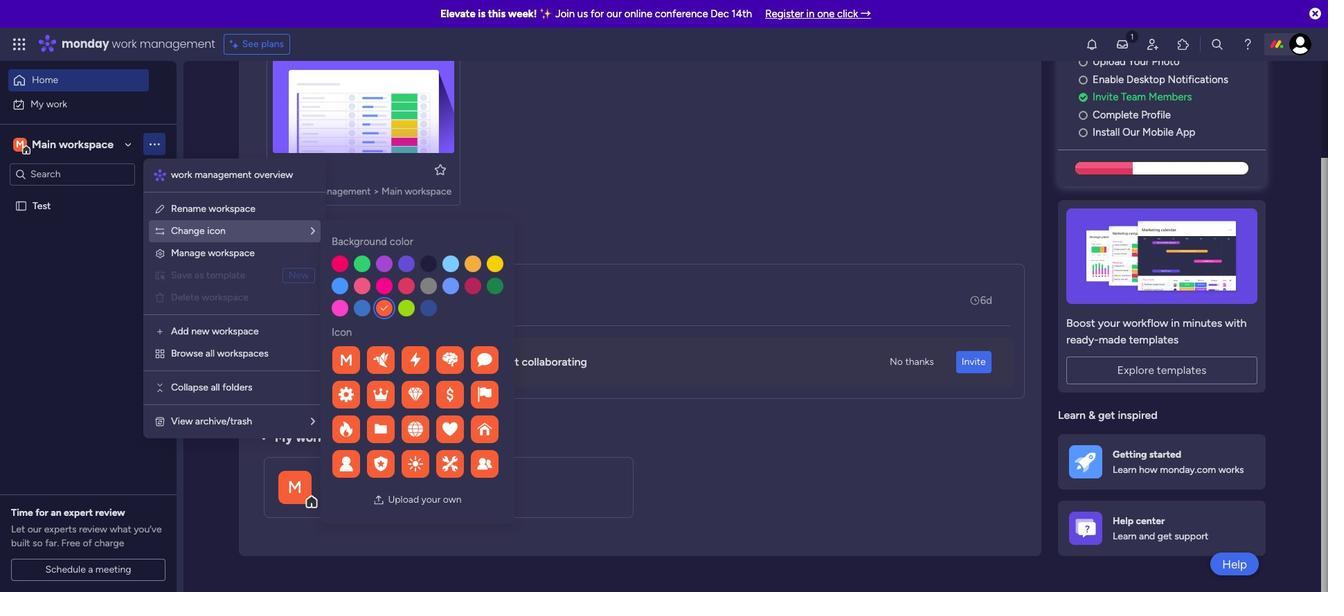 Task type: describe. For each thing, give the bounding box(es) containing it.
list arrow image for change icon
[[311, 226, 315, 236]]

learn & get inspired
[[1058, 408, 1158, 422]]

plans
[[261, 38, 284, 50]]

workspace for delete workspace
[[202, 292, 249, 303]]

browse
[[171, 348, 203, 359]]

workspace up browse all workspaces at the left bottom of the page
[[212, 325, 259, 337]]

circle o image for install
[[1079, 128, 1088, 138]]

update feed (inbox)
[[275, 240, 390, 255]]

invite for team
[[1093, 91, 1119, 103]]

circle o image for complete
[[1079, 110, 1088, 120]]

what
[[110, 524, 131, 535]]

manage workspace
[[171, 247, 255, 259]]

change icon image
[[154, 226, 166, 237]]

background
[[332, 235, 387, 248]]

collaborating
[[522, 355, 587, 369]]

register
[[765, 8, 804, 20]]

see
[[242, 38, 259, 50]]

workspace for manage workspace
[[208, 247, 255, 259]]

menu item containing save as template
[[154, 267, 315, 284]]

far.
[[45, 537, 59, 549]]

boost your workflow in minutes with ready-made templates
[[1066, 316, 1247, 346]]

thanks
[[905, 356, 934, 368]]

test for public board image
[[33, 200, 51, 212]]

templates inside boost your workflow in minutes with ready-made templates
[[1129, 333, 1179, 346]]

work right monday
[[112, 36, 137, 52]]

home
[[32, 74, 58, 86]]

week!
[[508, 8, 537, 20]]

meeting
[[95, 564, 131, 575]]

add new workspace image
[[154, 326, 166, 337]]

in inside boost your workflow in minutes with ready-made templates
[[1171, 316, 1180, 329]]

workspace image
[[13, 137, 27, 152]]

0 vertical spatial in
[[806, 8, 815, 20]]

overview
[[254, 169, 293, 181]]

workspace selection element
[[13, 136, 116, 154]]

upload your photo
[[1093, 56, 1180, 68]]

rename
[[171, 203, 206, 215]]

and for get
[[1139, 530, 1155, 542]]

help image
[[1241, 37, 1255, 51]]

of
[[83, 537, 92, 549]]

no thanks button
[[884, 351, 940, 373]]

1
[[401, 241, 405, 253]]

management inside main workspace work management
[[363, 491, 424, 503]]

&
[[1089, 408, 1096, 422]]

dec
[[711, 8, 729, 20]]

your
[[1129, 56, 1149, 68]]

view
[[171, 416, 193, 427]]

center
[[1136, 515, 1165, 527]]

14th
[[732, 8, 752, 20]]

my work button
[[8, 93, 149, 115]]

my for my workspaces
[[275, 430, 293, 445]]

2 horizontal spatial m
[[340, 351, 353, 369]]

manage
[[171, 247, 206, 259]]

install our mobile app
[[1093, 126, 1196, 139]]

0 horizontal spatial get
[[1098, 408, 1115, 422]]

ready-
[[1066, 333, 1099, 346]]

change
[[171, 225, 205, 237]]

work inside menu
[[171, 169, 192, 181]]

start
[[496, 355, 519, 369]]

archive/trash
[[195, 416, 252, 427]]

1 image
[[1126, 28, 1138, 44]]

boost
[[1066, 316, 1095, 329]]

an
[[51, 507, 61, 519]]

circle o image for enable
[[1079, 75, 1088, 85]]

notifications
[[1168, 73, 1228, 86]]

so
[[33, 537, 43, 549]]

invite your teammates and start collaborating
[[360, 355, 587, 369]]

add new workspace
[[171, 325, 259, 337]]

for inside time for an expert review let our experts review what you've built so far. free of charge
[[35, 507, 48, 519]]

0 vertical spatial our
[[607, 8, 622, 20]]

folders
[[222, 382, 252, 393]]

enable desktop notifications
[[1093, 73, 1228, 86]]

update
[[275, 240, 317, 255]]

m for workspace image
[[16, 138, 24, 150]]

all for collapse
[[211, 382, 220, 393]]

collapse all folders image
[[154, 382, 166, 393]]

collapse
[[171, 382, 208, 393]]

how
[[1139, 464, 1158, 476]]

change icon
[[171, 225, 226, 237]]

install
[[1093, 126, 1120, 139]]

your for upload
[[421, 494, 441, 506]]

apps image
[[1177, 37, 1190, 51]]

our inside time for an expert review let our experts review what you've built so far. free of charge
[[27, 524, 42, 535]]

component image
[[273, 184, 285, 196]]

monday.com
[[1160, 464, 1216, 476]]

and for start
[[475, 355, 493, 369]]

us
[[577, 8, 588, 20]]

all for browse
[[206, 348, 215, 359]]

roy mann
[[324, 286, 370, 298]]

>
[[373, 186, 379, 197]]

learn for getting
[[1113, 464, 1137, 476]]

minutes
[[1183, 316, 1222, 329]]

delete workspace image
[[154, 292, 166, 303]]

schedule a meeting
[[45, 564, 131, 575]]

0 vertical spatial learn
[[1058, 408, 1086, 422]]

one
[[817, 8, 835, 20]]

upload your own button
[[368, 489, 467, 511]]

add to favorites image
[[434, 162, 447, 176]]

workflow
[[1123, 316, 1169, 329]]

conference
[[655, 8, 708, 20]]

workspace options image
[[148, 137, 161, 151]]

public board image
[[273, 162, 288, 177]]

workspace image
[[278, 471, 312, 504]]

explore
[[1117, 363, 1154, 377]]

learn for help
[[1113, 530, 1137, 542]]

my work
[[30, 98, 67, 110]]

enable desktop notifications link
[[1079, 72, 1266, 87]]

m for workspace icon
[[288, 477, 302, 497]]

close update feed (inbox) image
[[256, 239, 272, 256]]

getting started learn how monday.com works
[[1113, 448, 1244, 476]]

→
[[861, 8, 871, 20]]

inbox image
[[1116, 37, 1129, 51]]

explore templates
[[1117, 363, 1207, 377]]

monday
[[62, 36, 109, 52]]

check circle image
[[1079, 92, 1088, 103]]

menu containing work management overview
[[143, 159, 326, 438]]

1 horizontal spatial workspaces
[[296, 430, 364, 445]]

help button
[[1211, 553, 1259, 575]]

complete profile
[[1093, 109, 1171, 121]]

no thanks
[[890, 356, 934, 368]]

workspace down add to favorites icon
[[405, 186, 452, 197]]

click
[[837, 8, 858, 20]]



Task type: locate. For each thing, give the bounding box(es) containing it.
main right workspace icon
[[321, 471, 348, 487]]

help for help center learn and get support
[[1113, 515, 1134, 527]]

upload
[[1093, 56, 1126, 68], [388, 494, 419, 506]]

0 horizontal spatial main
[[32, 137, 56, 151]]

main inside workspace selection element
[[32, 137, 56, 151]]

circle o image inside complete profile link
[[1079, 110, 1088, 120]]

all
[[206, 348, 215, 359], [211, 382, 220, 393]]

0 vertical spatial for
[[591, 8, 604, 20]]

get inside help center learn and get support
[[1158, 530, 1172, 542]]

work management > main workspace
[[290, 186, 452, 197]]

work inside main workspace work management
[[338, 491, 361, 503]]

1 vertical spatial help
[[1222, 557, 1247, 571]]

0 vertical spatial main
[[32, 137, 56, 151]]

0 vertical spatial and
[[475, 355, 493, 369]]

upload up enable
[[1093, 56, 1126, 68]]

1 horizontal spatial my
[[275, 430, 293, 445]]

invite team members link
[[1079, 90, 1266, 105]]

review up of
[[79, 524, 107, 535]]

photo icon image
[[374, 494, 385, 506]]

view archive/trash image
[[154, 416, 166, 427]]

rename workspace
[[171, 203, 256, 215]]

invite
[[1093, 91, 1119, 103], [360, 355, 388, 369], [962, 356, 986, 368]]

0 horizontal spatial for
[[35, 507, 48, 519]]

help center element
[[1058, 501, 1266, 556]]

your inside 'button'
[[421, 494, 441, 506]]

work left photo icon
[[338, 491, 361, 503]]

0 horizontal spatial our
[[27, 524, 42, 535]]

install our mobile app link
[[1079, 125, 1266, 140]]

all down add new workspace
[[206, 348, 215, 359]]

main right workspace image
[[32, 137, 56, 151]]

0 vertical spatial my
[[30, 98, 44, 110]]

invite inside button
[[962, 356, 986, 368]]

m inside workspace image
[[16, 138, 24, 150]]

app
[[1176, 126, 1196, 139]]

list arrow image for view archive/trash
[[311, 417, 315, 427]]

circle o image down notifications image
[[1079, 57, 1088, 67]]

template
[[206, 269, 245, 281]]

list arrow image
[[311, 226, 315, 236], [311, 417, 315, 427]]

workspaces
[[217, 348, 268, 359], [296, 430, 364, 445]]

1 vertical spatial and
[[1139, 530, 1155, 542]]

service icon image
[[154, 270, 166, 281]]

1 vertical spatial list arrow image
[[311, 417, 315, 427]]

monday work management
[[62, 36, 215, 52]]

workspace for main workspace
[[59, 137, 114, 151]]

1 circle o image from the top
[[1079, 57, 1088, 67]]

workspace for rename workspace
[[209, 203, 256, 215]]

1 horizontal spatial test
[[293, 163, 314, 176]]

0 vertical spatial all
[[206, 348, 215, 359]]

save
[[171, 269, 192, 281]]

and left start
[[475, 355, 493, 369]]

1 horizontal spatial upload
[[1093, 56, 1126, 68]]

get right &
[[1098, 408, 1115, 422]]

1 vertical spatial our
[[27, 524, 42, 535]]

list arrow image up my workspaces
[[311, 417, 315, 427]]

1 vertical spatial review
[[79, 524, 107, 535]]

your for invite
[[391, 355, 413, 369]]

0 vertical spatial m
[[16, 138, 24, 150]]

our
[[1123, 126, 1140, 139]]

2 vertical spatial your
[[421, 494, 441, 506]]

circle o image inside enable desktop notifications link
[[1079, 75, 1088, 85]]

team
[[1121, 91, 1146, 103]]

0 horizontal spatial and
[[475, 355, 493, 369]]

0 horizontal spatial my
[[30, 98, 44, 110]]

templates image image
[[1071, 208, 1253, 304]]

color
[[390, 235, 413, 248]]

teammates
[[416, 355, 472, 369]]

learn left &
[[1058, 408, 1086, 422]]

0 vertical spatial your
[[1098, 316, 1120, 329]]

m inside workspace icon
[[288, 477, 302, 497]]

✨
[[540, 8, 553, 20]]

upload your own
[[388, 494, 462, 506]]

0 horizontal spatial help
[[1113, 515, 1134, 527]]

list arrow image up update
[[311, 226, 315, 236]]

as
[[194, 269, 204, 281]]

getting
[[1113, 448, 1147, 460]]

workspaces inside menu
[[217, 348, 268, 359]]

2 horizontal spatial invite
[[1093, 91, 1119, 103]]

1 vertical spatial your
[[391, 355, 413, 369]]

main for main workspace work management
[[321, 471, 348, 487]]

circle o image down check circle image
[[1079, 110, 1088, 120]]

public board image
[[15, 199, 28, 212]]

1 circle o image from the top
[[1079, 75, 1088, 85]]

0 vertical spatial get
[[1098, 408, 1115, 422]]

you've
[[134, 524, 162, 535]]

templates right explore
[[1157, 363, 1207, 377]]

my for my work
[[30, 98, 44, 110]]

invite for your
[[360, 355, 388, 369]]

work
[[112, 36, 137, 52], [46, 98, 67, 110], [171, 169, 192, 181], [290, 186, 311, 197], [338, 491, 361, 503]]

0 horizontal spatial in
[[806, 8, 815, 20]]

1 vertical spatial in
[[1171, 316, 1180, 329]]

1 list arrow image from the top
[[311, 226, 315, 236]]

workspace up the template
[[208, 247, 255, 259]]

schedule a meeting button
[[11, 559, 166, 581]]

all left folders
[[211, 382, 220, 393]]

manage workspace image
[[154, 248, 166, 259]]

roy mann image
[[288, 287, 316, 314]]

0 horizontal spatial test
[[33, 200, 51, 212]]

2 horizontal spatial main
[[382, 186, 402, 197]]

1 horizontal spatial your
[[421, 494, 441, 506]]

home button
[[8, 69, 149, 91]]

your left the own
[[421, 494, 441, 506]]

free
[[61, 537, 80, 549]]

is
[[478, 8, 486, 20]]

0 horizontal spatial m
[[16, 138, 24, 150]]

profile
[[1141, 109, 1171, 121]]

work up rename
[[171, 169, 192, 181]]

option
[[0, 193, 177, 196]]

0 vertical spatial upload
[[1093, 56, 1126, 68]]

workspace up icon
[[209, 203, 256, 215]]

0 horizontal spatial your
[[391, 355, 413, 369]]

templates down workflow
[[1129, 333, 1179, 346]]

0 vertical spatial help
[[1113, 515, 1134, 527]]

explore templates button
[[1066, 357, 1258, 384]]

our up so
[[27, 524, 42, 535]]

workspace down the template
[[202, 292, 249, 303]]

desktop
[[1127, 73, 1165, 86]]

in left the one
[[806, 8, 815, 20]]

0 horizontal spatial workspaces
[[217, 348, 268, 359]]

1 vertical spatial main
[[382, 186, 402, 197]]

test inside list box
[[33, 200, 51, 212]]

register in one click →
[[765, 8, 871, 20]]

collapse all folders
[[171, 382, 252, 393]]

icon
[[332, 326, 352, 338]]

learn inside getting started learn how monday.com works
[[1113, 464, 1137, 476]]

templates
[[1129, 333, 1179, 346], [1157, 363, 1207, 377]]

workspaces up workspace icon
[[296, 430, 364, 445]]

work inside button
[[46, 98, 67, 110]]

your up made
[[1098, 316, 1120, 329]]

Search in workspace field
[[29, 166, 116, 182]]

2 vertical spatial m
[[288, 477, 302, 497]]

0 vertical spatial circle o image
[[1079, 75, 1088, 85]]

upload for upload your photo
[[1093, 56, 1126, 68]]

our left online
[[607, 8, 622, 20]]

mann
[[345, 286, 370, 298]]

help
[[1113, 515, 1134, 527], [1222, 557, 1247, 571]]

review
[[95, 507, 125, 519], [79, 524, 107, 535]]

get down center
[[1158, 530, 1172, 542]]

m down icon
[[340, 351, 353, 369]]

main right >
[[382, 186, 402, 197]]

delete workspace menu item
[[154, 289, 315, 306]]

experts
[[44, 524, 77, 535]]

brad klo image
[[1289, 33, 1312, 55]]

work right component image
[[290, 186, 311, 197]]

your left "teammates" on the left
[[391, 355, 413, 369]]

learn inside help center learn and get support
[[1113, 530, 1137, 542]]

circle o image up check circle image
[[1079, 75, 1088, 85]]

help inside help center learn and get support
[[1113, 515, 1134, 527]]

in left minutes
[[1171, 316, 1180, 329]]

search everything image
[[1211, 37, 1224, 51]]

add
[[171, 325, 189, 337]]

main for main workspace
[[32, 137, 56, 151]]

inspired
[[1118, 408, 1158, 422]]

elevate is this week! ✨ join us for our online conference dec 14th
[[440, 8, 752, 20]]

online
[[624, 8, 652, 20]]

expert
[[64, 507, 93, 519]]

test list box
[[0, 191, 177, 404]]

view archive/trash
[[171, 416, 252, 427]]

my inside button
[[30, 98, 44, 110]]

new
[[289, 269, 309, 281]]

1 horizontal spatial our
[[607, 8, 622, 20]]

test right public board image
[[33, 200, 51, 212]]

1 vertical spatial my
[[275, 430, 293, 445]]

review up what
[[95, 507, 125, 519]]

workspaces up folders
[[217, 348, 268, 359]]

0 vertical spatial review
[[95, 507, 125, 519]]

test for public board icon
[[293, 163, 314, 176]]

getting started element
[[1058, 434, 1266, 490]]

upload inside "link"
[[1093, 56, 1126, 68]]

1 vertical spatial for
[[35, 507, 48, 519]]

invite button
[[956, 351, 991, 373]]

0 horizontal spatial upload
[[388, 494, 419, 506]]

main inside main workspace work management
[[321, 471, 348, 487]]

m
[[16, 138, 24, 150], [340, 351, 353, 369], [288, 477, 302, 497]]

2 circle o image from the top
[[1079, 110, 1088, 120]]

my workspaces
[[275, 430, 364, 445]]

upload inside 'button'
[[388, 494, 419, 506]]

browse all workspaces image
[[154, 348, 166, 359]]

own
[[443, 494, 462, 506]]

get
[[1098, 408, 1115, 422], [1158, 530, 1172, 542]]

(inbox)
[[349, 240, 390, 255]]

your inside boost your workflow in minutes with ready-made templates
[[1098, 316, 1120, 329]]

see plans button
[[223, 34, 290, 55]]

1 vertical spatial circle o image
[[1079, 110, 1088, 120]]

1 horizontal spatial in
[[1171, 316, 1180, 329]]

workspace up search in workspace field
[[59, 137, 114, 151]]

save as template
[[171, 269, 245, 281]]

no
[[890, 356, 903, 368]]

templates inside button
[[1157, 363, 1207, 377]]

0 vertical spatial workspaces
[[217, 348, 268, 359]]

main
[[32, 137, 56, 151], [382, 186, 402, 197], [321, 471, 348, 487]]

1 horizontal spatial m
[[288, 477, 302, 497]]

let
[[11, 524, 25, 535]]

invite members image
[[1146, 37, 1160, 51]]

1 vertical spatial circle o image
[[1079, 128, 1088, 138]]

1 horizontal spatial get
[[1158, 530, 1172, 542]]

circle o image inside upload your photo "link"
[[1079, 57, 1088, 67]]

your for boost
[[1098, 316, 1120, 329]]

1 vertical spatial all
[[211, 382, 220, 393]]

circle o image
[[1079, 57, 1088, 67], [1079, 110, 1088, 120]]

1 horizontal spatial main
[[321, 471, 348, 487]]

in
[[806, 8, 815, 20], [1171, 316, 1180, 329]]

0 horizontal spatial invite
[[360, 355, 388, 369]]

learn
[[1058, 408, 1086, 422], [1113, 464, 1137, 476], [1113, 530, 1137, 542]]

0 vertical spatial circle o image
[[1079, 57, 1088, 67]]

1 horizontal spatial invite
[[962, 356, 986, 368]]

1 vertical spatial upload
[[388, 494, 419, 506]]

management inside menu
[[195, 169, 252, 181]]

for left the an
[[35, 507, 48, 519]]

1 vertical spatial templates
[[1157, 363, 1207, 377]]

2 list arrow image from the top
[[311, 417, 315, 427]]

help inside button
[[1222, 557, 1247, 571]]

mobile
[[1142, 126, 1174, 139]]

1 horizontal spatial and
[[1139, 530, 1155, 542]]

1 horizontal spatial help
[[1222, 557, 1247, 571]]

management
[[140, 36, 215, 52], [195, 169, 252, 181], [314, 186, 371, 197], [363, 491, 424, 503]]

1 vertical spatial workspaces
[[296, 430, 364, 445]]

2 vertical spatial learn
[[1113, 530, 1137, 542]]

notifications image
[[1085, 37, 1099, 51]]

circle o image for upload
[[1079, 57, 1088, 67]]

1 vertical spatial test
[[33, 200, 51, 212]]

delete workspace
[[171, 292, 249, 303]]

your
[[1098, 316, 1120, 329], [391, 355, 413, 369], [421, 494, 441, 506]]

schedule
[[45, 564, 86, 575]]

upload right photo icon
[[388, 494, 419, 506]]

works
[[1219, 464, 1244, 476]]

1 vertical spatial get
[[1158, 530, 1172, 542]]

workspace for main workspace work management
[[351, 471, 411, 487]]

m left main workspace
[[16, 138, 24, 150]]

for right us
[[591, 8, 604, 20]]

2 circle o image from the top
[[1079, 128, 1088, 138]]

upload for upload your own
[[388, 494, 419, 506]]

members
[[1149, 91, 1192, 103]]

1 vertical spatial learn
[[1113, 464, 1137, 476]]

1 vertical spatial m
[[340, 351, 353, 369]]

my down home
[[30, 98, 44, 110]]

circle o image
[[1079, 75, 1088, 85], [1079, 128, 1088, 138]]

workspace inside menu item
[[202, 292, 249, 303]]

2 vertical spatial main
[[321, 471, 348, 487]]

close my workspaces image
[[256, 429, 272, 446]]

menu
[[143, 159, 326, 438]]

select product image
[[12, 37, 26, 51]]

workspace inside main workspace work management
[[351, 471, 411, 487]]

2 horizontal spatial your
[[1098, 316, 1120, 329]]

my right close my workspaces image
[[275, 430, 293, 445]]

and
[[475, 355, 493, 369], [1139, 530, 1155, 542]]

rename workspace image
[[154, 204, 166, 215]]

menu item
[[154, 267, 315, 284]]

enable
[[1093, 73, 1124, 86]]

upload your photo link
[[1079, 54, 1266, 70]]

workspace
[[59, 137, 114, 151], [405, 186, 452, 197], [209, 203, 256, 215], [208, 247, 255, 259], [202, 292, 249, 303], [212, 325, 259, 337], [351, 471, 411, 487]]

1 horizontal spatial for
[[591, 8, 604, 20]]

0 vertical spatial templates
[[1129, 333, 1179, 346]]

main workspace
[[32, 137, 114, 151]]

icon
[[207, 225, 226, 237]]

circle o image inside install our mobile app link
[[1079, 128, 1088, 138]]

work down home
[[46, 98, 67, 110]]

m down my workspaces
[[288, 477, 302, 497]]

background color
[[332, 235, 413, 248]]

circle o image left install
[[1079, 128, 1088, 138]]

help for help
[[1222, 557, 1247, 571]]

learn down center
[[1113, 530, 1137, 542]]

0 vertical spatial test
[[293, 163, 314, 176]]

0 vertical spatial list arrow image
[[311, 226, 315, 236]]

workspace up photo icon
[[351, 471, 411, 487]]

learn down getting
[[1113, 464, 1137, 476]]

browse all workspaces
[[171, 348, 268, 359]]

test right public board icon
[[293, 163, 314, 176]]

and down center
[[1139, 530, 1155, 542]]

and inside help center learn and get support
[[1139, 530, 1155, 542]]



Task type: vqa. For each thing, say whether or not it's contained in the screenshot.
GETTING STARTED LEARN HOW MONDAY.COM WORKS
yes



